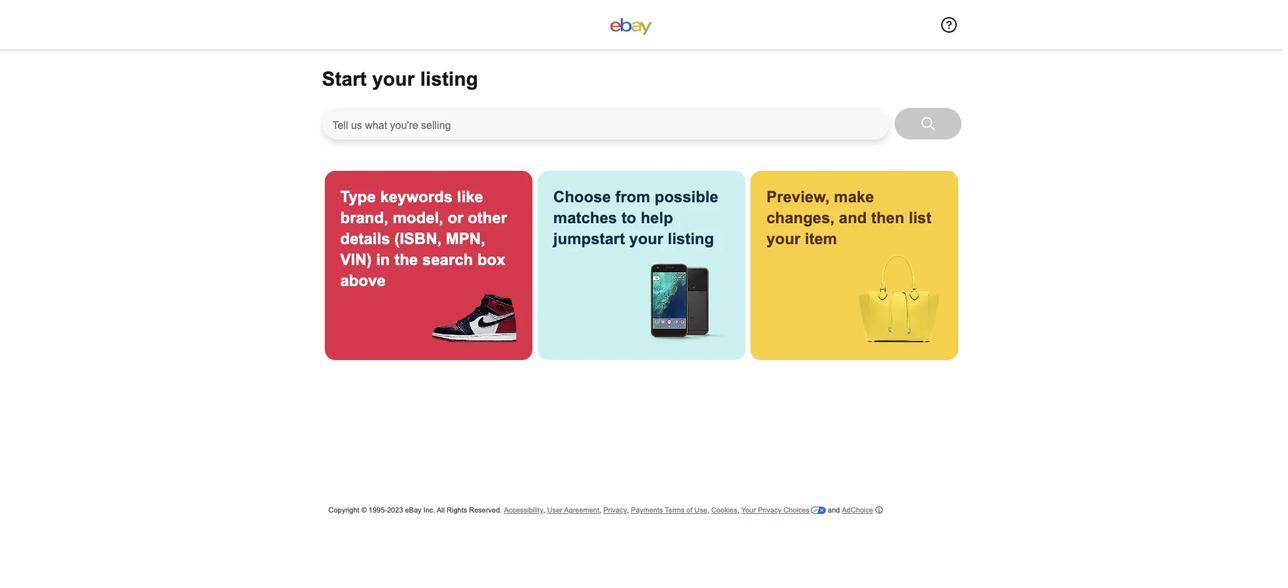 Task type: vqa. For each thing, say whether or not it's contained in the screenshot.
with in PULSAR G1200SG PORTABLE GAS- POWERED GENERATOR WITH CARRYING HANDLE, 1200W
no



Task type: describe. For each thing, give the bounding box(es) containing it.
type
[[340, 188, 376, 206]]

copyright
[[328, 506, 359, 514]]

choices
[[783, 506, 810, 514]]

all
[[437, 506, 445, 514]]

search
[[422, 251, 473, 269]]

3 , from the left
[[627, 506, 629, 514]]

user agreement link
[[547, 506, 599, 514]]

your privacy choices link
[[741, 506, 826, 514]]

2023
[[387, 506, 403, 514]]

Tell us what you're selling text field
[[322, 108, 889, 139]]

vin)
[[340, 251, 372, 269]]

5 , from the left
[[737, 506, 739, 514]]

inc.
[[423, 506, 435, 514]]

your inside choose from possible matches to help jumpstart your listing
[[629, 230, 663, 248]]

privacy link
[[603, 506, 627, 514]]

2 , from the left
[[599, 506, 601, 514]]

2 privacy from the left
[[758, 506, 781, 514]]

preview,
[[766, 188, 830, 206]]

preview, make changes, and then list your item
[[766, 188, 931, 248]]

in
[[376, 251, 390, 269]]

then
[[871, 209, 904, 227]]

from
[[615, 188, 650, 206]]

your
[[741, 506, 756, 514]]

choose from possible matches to help jumpstart your listing
[[553, 188, 718, 248]]

help
[[641, 209, 673, 227]]

cookies link
[[711, 506, 737, 514]]

and inside the preview, make changes, and then list your item
[[839, 209, 867, 227]]

above
[[340, 272, 386, 289]]

1 vertical spatial and
[[828, 506, 840, 514]]

accessibility
[[504, 506, 543, 514]]

1995-
[[369, 506, 387, 514]]

changes,
[[766, 209, 835, 227]]

item
[[805, 230, 837, 248]]

box
[[477, 251, 505, 269]]

details
[[340, 230, 390, 248]]

start
[[322, 68, 367, 90]]



Task type: locate. For each thing, give the bounding box(es) containing it.
and adchoice
[[826, 506, 873, 514]]

1 vertical spatial listing
[[668, 230, 714, 248]]

start your listing
[[322, 68, 478, 90]]

, left privacy link
[[599, 506, 601, 514]]

like
[[457, 188, 483, 206]]

cookies
[[711, 506, 737, 514]]

your down 'changes,'
[[766, 230, 800, 248]]

1 privacy from the left
[[603, 506, 627, 514]]

4 , from the left
[[707, 506, 709, 514]]

ebay
[[405, 506, 421, 514]]

accessibility link
[[504, 506, 543, 514]]

list
[[909, 209, 931, 227]]

image2 image
[[642, 251, 730, 343]]

, left your on the bottom
[[737, 506, 739, 514]]

mpn,
[[446, 230, 485, 248]]

terms
[[665, 506, 684, 514]]

0 vertical spatial and
[[839, 209, 867, 227]]

model,
[[393, 209, 443, 227]]

and left adchoice on the right bottom of page
[[828, 506, 840, 514]]

payments
[[631, 506, 663, 514]]

your down help
[[629, 230, 663, 248]]

type keywords like brand, model, or other details (isbn, mpn, vin) in the search box above
[[340, 188, 507, 289]]

2 horizontal spatial your
[[766, 230, 800, 248]]

0 vertical spatial listing
[[420, 68, 478, 90]]

the
[[394, 251, 418, 269]]

adchoice link
[[842, 506, 883, 515]]

,
[[543, 506, 545, 514], [599, 506, 601, 514], [627, 506, 629, 514], [707, 506, 709, 514], [737, 506, 739, 514]]

image3 image
[[855, 255, 943, 343]]

jumpstart
[[553, 230, 625, 248]]

possible
[[655, 188, 718, 206]]

listing inside choose from possible matches to help jumpstart your listing
[[668, 230, 714, 248]]

(isbn,
[[394, 230, 442, 248]]

other
[[468, 209, 507, 227]]

privacy right your on the bottom
[[758, 506, 781, 514]]

0 horizontal spatial your
[[372, 68, 415, 90]]

rights
[[447, 506, 467, 514]]

, left payments
[[627, 506, 629, 514]]

make
[[834, 188, 874, 206]]

, left user
[[543, 506, 545, 514]]

reserved.
[[469, 506, 502, 514]]

listing
[[420, 68, 478, 90], [668, 230, 714, 248]]

privacy
[[603, 506, 627, 514], [758, 506, 781, 514]]

choose
[[553, 188, 611, 206]]

©
[[361, 506, 367, 514]]

and down make
[[839, 209, 867, 227]]

your
[[372, 68, 415, 90], [629, 230, 663, 248], [766, 230, 800, 248]]

0 horizontal spatial listing
[[420, 68, 478, 90]]

to
[[621, 209, 636, 227]]

your inside the preview, make changes, and then list your item
[[766, 230, 800, 248]]

agreement
[[564, 506, 599, 514]]

1 horizontal spatial your
[[629, 230, 663, 248]]

image1 image
[[429, 291, 517, 343]]

of
[[686, 506, 692, 514]]

brand,
[[340, 209, 388, 227]]

0 horizontal spatial privacy
[[603, 506, 627, 514]]

payments terms of use link
[[631, 506, 707, 514]]

or
[[448, 209, 463, 227]]

keywords
[[380, 188, 453, 206]]

user
[[547, 506, 562, 514]]

your right start
[[372, 68, 415, 90]]

1 horizontal spatial listing
[[668, 230, 714, 248]]

matches
[[553, 209, 617, 227]]

and
[[839, 209, 867, 227], [828, 506, 840, 514]]

1 , from the left
[[543, 506, 545, 514]]

1 horizontal spatial privacy
[[758, 506, 781, 514]]

use
[[694, 506, 707, 514]]

copyright © 1995-2023 ebay inc. all rights reserved. accessibility , user agreement , privacy , payments terms of use , cookies , your privacy choices
[[328, 506, 810, 514]]

, left cookies link
[[707, 506, 709, 514]]

adchoice
[[842, 506, 873, 514]]

privacy left payments
[[603, 506, 627, 514]]



